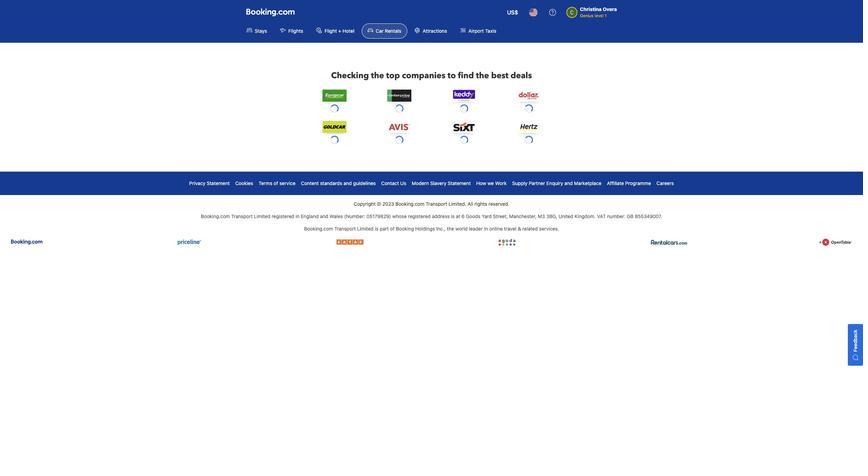 Task type: describe. For each thing, give the bounding box(es) containing it.
christina overa genius level 1
[[580, 6, 617, 18]]

kayak image
[[336, 238, 364, 247]]

skip to main content element
[[0, 0, 863, 43]]

stays
[[255, 28, 267, 34]]

standards
[[320, 180, 342, 186]]

rights
[[474, 201, 487, 207]]

affiliate programme
[[607, 180, 651, 186]]

related
[[522, 226, 538, 231]]

services.
[[539, 226, 559, 231]]

modern
[[412, 180, 429, 186]]

car
[[376, 28, 384, 34]]

booking.com for is
[[304, 226, 333, 231]]

modern slavery statement
[[412, 180, 471, 186]]

airport taxis
[[469, 28, 496, 34]]

checking the top companies to find the best deals
[[331, 70, 532, 81]]

find
[[458, 70, 474, 81]]

privacy statement
[[189, 180, 230, 186]]

yard
[[482, 213, 492, 219]]

1 registered from the left
[[272, 213, 294, 219]]

top
[[386, 70, 400, 81]]

supply partner enquiry and marketplace link
[[512, 180, 602, 187]]

at
[[456, 213, 460, 219]]

©
[[377, 201, 381, 207]]

wales
[[330, 213, 343, 219]]

manchester,
[[509, 213, 537, 219]]

best
[[491, 70, 509, 81]]

goods
[[466, 213, 480, 219]]

1 horizontal spatial is
[[451, 213, 455, 219]]

6
[[462, 213, 465, 219]]

attractions
[[423, 28, 447, 34]]

england
[[301, 213, 319, 219]]

christina
[[580, 6, 602, 12]]

copyright
[[354, 201, 376, 207]]

vat
[[597, 213, 606, 219]]

(number:
[[344, 213, 365, 219]]

copyright © 2023 booking.com transport limited. all rights reserved.
[[354, 201, 509, 207]]

2 horizontal spatial the
[[476, 70, 489, 81]]

whose
[[392, 213, 407, 219]]

footer containing cookies
[[0, 172, 863, 258]]

partner
[[529, 180, 545, 186]]

booking.com image
[[11, 238, 42, 247]]

hertz image
[[517, 121, 541, 133]]

booking.com transport limited is part of booking holdings inc., the world leader in online travel & related services.
[[304, 226, 559, 231]]

limited for is
[[357, 226, 374, 231]]

1 statement from the left
[[207, 180, 230, 186]]

us$ button
[[503, 4, 522, 21]]

airport
[[469, 28, 484, 34]]

reserved.
[[489, 201, 509, 207]]

m3
[[538, 213, 545, 219]]

privacy
[[189, 180, 205, 186]]

taxis
[[485, 28, 496, 34]]

world
[[455, 226, 468, 231]]

number:
[[607, 213, 626, 219]]

supply partner enquiry and marketplace
[[512, 180, 602, 186]]

transport for and
[[231, 213, 253, 219]]

1 vertical spatial is
[[375, 226, 378, 231]]

sixt image
[[452, 121, 476, 133]]

modern slavery statement link
[[412, 180, 471, 187]]

europcar image
[[322, 90, 346, 102]]

companies
[[402, 70, 446, 81]]

leader
[[469, 226, 483, 231]]

cookies button
[[235, 180, 253, 186]]

flights link
[[274, 23, 309, 39]]

transport for booking
[[334, 226, 356, 231]]

car rentals
[[376, 28, 401, 34]]

0 vertical spatial of
[[274, 180, 278, 186]]

limited for registered
[[254, 213, 270, 219]]

overa
[[603, 6, 617, 12]]

united
[[559, 213, 573, 219]]

flight + hotel link
[[310, 23, 360, 39]]

checking
[[331, 70, 369, 81]]

travel
[[504, 226, 516, 231]]

flight
[[325, 28, 337, 34]]

affiliate programme link
[[607, 180, 651, 187]]

address
[[432, 213, 450, 219]]

flight + hotel
[[325, 28, 354, 34]]

0 horizontal spatial the
[[371, 70, 384, 81]]



Task type: locate. For each thing, give the bounding box(es) containing it.
1 horizontal spatial the
[[447, 226, 454, 231]]

booking.com up 'whose'
[[396, 201, 424, 207]]

0 horizontal spatial limited
[[254, 213, 270, 219]]

affiliate
[[607, 180, 624, 186]]

1 vertical spatial limited
[[357, 226, 374, 231]]

programme
[[625, 180, 651, 186]]

the left top
[[371, 70, 384, 81]]

holdings
[[415, 226, 435, 231]]

of right part
[[390, 226, 395, 231]]

deals
[[511, 70, 532, 81]]

of right terms
[[274, 180, 278, 186]]

content
[[301, 180, 319, 186]]

to
[[448, 70, 456, 81]]

in
[[296, 213, 300, 219], [484, 226, 488, 231]]

0 horizontal spatial and
[[320, 213, 328, 219]]

work
[[495, 180, 507, 186]]

2023
[[383, 201, 394, 207]]

1 vertical spatial booking.com
[[201, 213, 230, 219]]

terms of service
[[259, 180, 296, 186]]

and right standards
[[344, 180, 352, 186]]

limited down terms
[[254, 213, 270, 219]]

all
[[468, 201, 473, 207]]

0 vertical spatial limited
[[254, 213, 270, 219]]

transport up kayak image
[[334, 226, 356, 231]]

booking.com transport limited registered in england and wales (number: 05179829) whose registered address is at 6 goods yard street, manchester, m3 3bg, united kingdom. vat number: gb 855349007.
[[201, 213, 662, 219]]

how we work
[[476, 180, 507, 186]]

us
[[400, 180, 406, 186]]

booking.com down the 'england'
[[304, 226, 333, 231]]

enquiry
[[546, 180, 563, 186]]

2 statement from the left
[[448, 180, 471, 186]]

contact
[[381, 180, 399, 186]]

part
[[380, 226, 389, 231]]

flights
[[288, 28, 303, 34]]

2 horizontal spatial booking.com
[[396, 201, 424, 207]]

cookies
[[235, 180, 253, 186]]

1 horizontal spatial transport
[[334, 226, 356, 231]]

1 horizontal spatial in
[[484, 226, 488, 231]]

2 horizontal spatial transport
[[426, 201, 447, 207]]

transport down cookies button
[[231, 213, 253, 219]]

the right the find
[[476, 70, 489, 81]]

and
[[344, 180, 352, 186], [565, 180, 573, 186], [320, 213, 328, 219]]

0 horizontal spatial of
[[274, 180, 278, 186]]

kingdom.
[[575, 213, 596, 219]]

us$
[[507, 9, 518, 16]]

service
[[279, 180, 296, 186]]

0 horizontal spatial registered
[[272, 213, 294, 219]]

statement
[[207, 180, 230, 186], [448, 180, 471, 186]]

0 vertical spatial transport
[[426, 201, 447, 207]]

hotel
[[343, 28, 354, 34]]

0 vertical spatial is
[[451, 213, 455, 219]]

online
[[489, 226, 503, 231]]

slavery
[[430, 180, 447, 186]]

keddy by europcar image
[[452, 90, 476, 102]]

supply
[[512, 180, 528, 186]]

transport
[[426, 201, 447, 207], [231, 213, 253, 219], [334, 226, 356, 231]]

rentals
[[385, 28, 401, 34]]

the inside footer
[[447, 226, 454, 231]]

content standards and guidelines
[[301, 180, 376, 186]]

2 vertical spatial transport
[[334, 226, 356, 231]]

1 vertical spatial in
[[484, 226, 488, 231]]

limited.
[[449, 201, 466, 207]]

is left part
[[375, 226, 378, 231]]

1 horizontal spatial limited
[[357, 226, 374, 231]]

attractions link
[[409, 23, 453, 39]]

booking
[[396, 226, 414, 231]]

feedback
[[853, 330, 858, 352]]

2 vertical spatial booking.com
[[304, 226, 333, 231]]

privacy statement link
[[189, 180, 230, 187]]

contact us link
[[381, 180, 406, 187]]

goldcar image
[[322, 121, 346, 133]]

terms
[[259, 180, 272, 186]]

&
[[518, 226, 521, 231]]

0 horizontal spatial in
[[296, 213, 300, 219]]

1
[[605, 13, 607, 18]]

the
[[371, 70, 384, 81], [476, 70, 489, 81], [447, 226, 454, 231]]

and left wales
[[320, 213, 328, 219]]

in left online
[[484, 226, 488, 231]]

transport up address
[[426, 201, 447, 207]]

inc.,
[[436, 226, 446, 231]]

registered
[[272, 213, 294, 219], [408, 213, 431, 219]]

rentalcars image
[[650, 238, 688, 247]]

is
[[451, 213, 455, 219], [375, 226, 378, 231]]

statement right privacy
[[207, 180, 230, 186]]

car rentals link
[[362, 23, 407, 39]]

registered left the 'england'
[[272, 213, 294, 219]]

2 registered from the left
[[408, 213, 431, 219]]

booking.com for registered
[[201, 213, 230, 219]]

1 horizontal spatial of
[[390, 226, 395, 231]]

agoda image
[[495, 238, 519, 247]]

0 horizontal spatial is
[[375, 226, 378, 231]]

1 horizontal spatial booking.com
[[304, 226, 333, 231]]

in left the 'england'
[[296, 213, 300, 219]]

855349007.
[[635, 213, 662, 219]]

+
[[338, 28, 341, 34]]

1 vertical spatial transport
[[231, 213, 253, 219]]

0 vertical spatial in
[[296, 213, 300, 219]]

dollar image
[[517, 90, 541, 102]]

booking.com down privacy statement link on the left top of the page
[[201, 213, 230, 219]]

is left at
[[451, 213, 455, 219]]

0 horizontal spatial booking.com
[[201, 213, 230, 219]]

the right inc.,
[[447, 226, 454, 231]]

content standards and guidelines link
[[301, 180, 376, 187]]

enterprise image
[[387, 90, 411, 102]]

1 vertical spatial of
[[390, 226, 395, 231]]

0 horizontal spatial statement
[[207, 180, 230, 186]]

2 horizontal spatial and
[[565, 180, 573, 186]]

stays link
[[241, 23, 273, 39]]

3bg,
[[546, 213, 557, 219]]

how we work link
[[476, 180, 507, 187]]

05179829)
[[367, 213, 391, 219]]

0 horizontal spatial transport
[[231, 213, 253, 219]]

1 horizontal spatial registered
[[408, 213, 431, 219]]

avis image
[[387, 121, 411, 133]]

limited down "(number:"
[[357, 226, 374, 231]]

booking.com
[[396, 201, 424, 207], [201, 213, 230, 219], [304, 226, 333, 231]]

we
[[488, 180, 494, 186]]

contact us
[[381, 180, 406, 186]]

statement up limited.
[[448, 180, 471, 186]]

and right the "enquiry"
[[565, 180, 573, 186]]

level
[[595, 13, 604, 18]]

terms of service link
[[259, 180, 296, 187]]

airport taxis link
[[454, 23, 502, 39]]

feedback button
[[848, 324, 863, 366]]

genius
[[580, 13, 594, 18]]

footer
[[0, 172, 863, 258]]

opentable image
[[819, 238, 852, 247]]

1 horizontal spatial statement
[[448, 180, 471, 186]]

gb
[[627, 213, 634, 219]]

1 horizontal spatial and
[[344, 180, 352, 186]]

priceline image
[[174, 238, 205, 247]]

0 vertical spatial booking.com
[[396, 201, 424, 207]]

registered up holdings
[[408, 213, 431, 219]]

careers
[[657, 180, 674, 186]]



